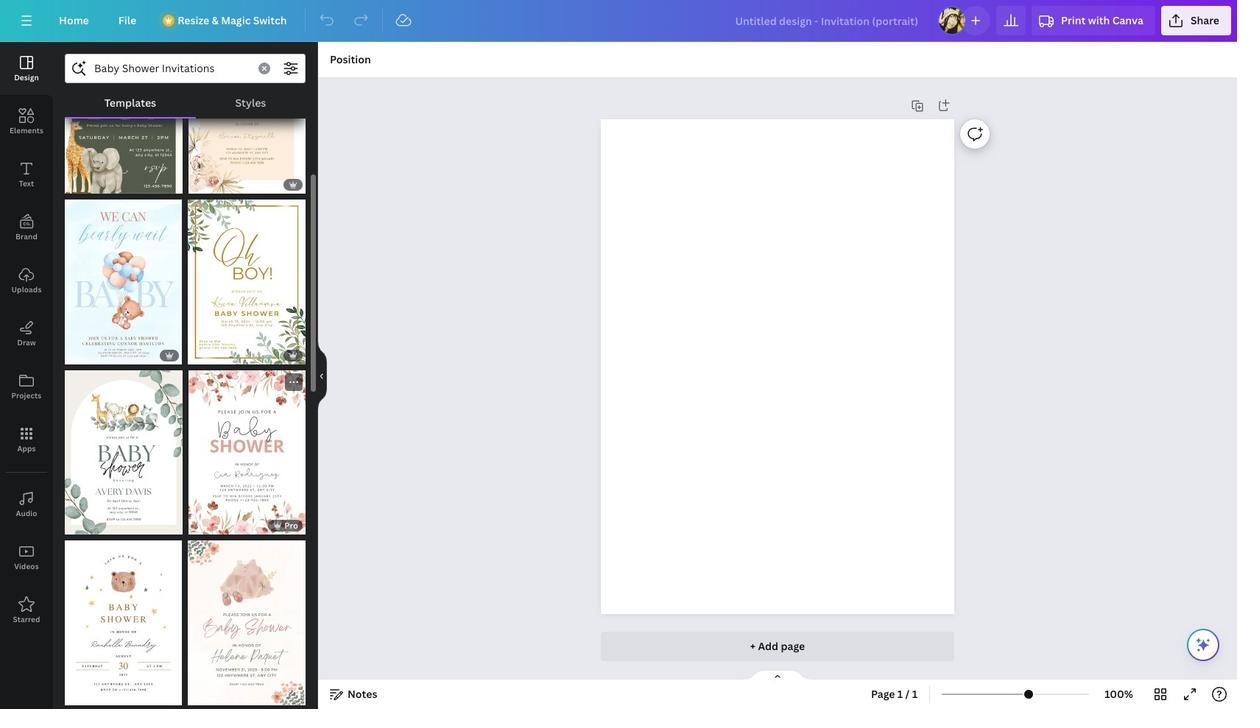 Task type: locate. For each thing, give the bounding box(es) containing it.
white and brown watercolor cute baby shower invitation group
[[65, 532, 182, 706]]

apps
[[17, 444, 36, 454]]

apps button
[[0, 413, 53, 466]]

notes
[[348, 688, 378, 702]]

pink cute floral baby shower invitation group
[[188, 370, 306, 535]]

draw button
[[0, 307, 53, 360]]

text
[[19, 178, 34, 189]]

pink watercolor baby shower invitation image
[[188, 541, 306, 706]]

main menu bar
[[0, 0, 1238, 42]]

file
[[118, 13, 136, 27]]

0 horizontal spatial 1
[[898, 688, 904, 702]]

pastel boho floral arch baby shower invitation group
[[189, 29, 306, 194]]

home link
[[47, 6, 101, 35]]

greenery safari baby shower invitation image
[[65, 370, 182, 535]]

print with canva
[[1062, 13, 1144, 27]]

+
[[751, 640, 756, 654]]

elements button
[[0, 95, 53, 148]]

elements
[[9, 125, 44, 136]]

share
[[1191, 13, 1220, 27]]

1 left /
[[898, 688, 904, 702]]

Design title text field
[[724, 6, 932, 35]]

white and brown watercolor cute baby shower invitation image
[[65, 541, 182, 706]]

1 horizontal spatial 1
[[913, 688, 918, 702]]

safari animals boy baby shower invitation oh boy group
[[65, 29, 183, 194]]

gold and green foliage baby shower invitation group
[[188, 191, 306, 365]]

pink cute floral baby shower invitation image
[[188, 370, 306, 535]]

100%
[[1105, 688, 1134, 702]]

page
[[781, 640, 806, 654]]

1 right /
[[913, 688, 918, 702]]

show pages image
[[743, 670, 814, 682]]

gold and green foliage baby shower invitation image
[[188, 200, 306, 365]]

we can bearly wait baby shower invitation group
[[65, 191, 182, 365]]

/
[[906, 688, 910, 702]]

canva
[[1113, 13, 1144, 27]]

position button
[[324, 48, 377, 71]]

resize & magic switch
[[178, 13, 287, 27]]

we can bearly wait baby shower invitation image
[[65, 200, 182, 365]]

resize
[[178, 13, 209, 27]]

notes button
[[324, 683, 384, 707]]

design button
[[0, 42, 53, 95]]

uploads
[[11, 284, 42, 295]]

text button
[[0, 148, 53, 201]]

greenery safari baby shower invitation group
[[65, 362, 182, 535]]

templates button
[[65, 89, 196, 117]]

1
[[898, 688, 904, 702], [913, 688, 918, 702]]



Task type: describe. For each thing, give the bounding box(es) containing it.
design
[[14, 72, 39, 83]]

share button
[[1162, 6, 1232, 35]]

home
[[59, 13, 89, 27]]

pastel boho floral arch baby shower invitation image
[[189, 29, 306, 194]]

&
[[212, 13, 219, 27]]

add
[[759, 640, 779, 654]]

page 1 / 1
[[872, 688, 918, 702]]

resize & magic switch button
[[154, 6, 299, 35]]

side panel tab list
[[0, 42, 53, 637]]

position
[[330, 52, 371, 66]]

pink watercolor baby shower invitation group
[[188, 532, 306, 706]]

switch
[[253, 13, 287, 27]]

audio
[[16, 508, 37, 519]]

canva assistant image
[[1195, 637, 1213, 654]]

print
[[1062, 13, 1086, 27]]

styles button
[[196, 89, 306, 117]]

Use 5+ words to describe... search field
[[94, 55, 250, 83]]

print with canva button
[[1032, 6, 1156, 35]]

1 1 from the left
[[898, 688, 904, 702]]

templates
[[104, 96, 156, 110]]

styles
[[235, 96, 266, 110]]

+ add page
[[751, 640, 806, 654]]

starred button
[[0, 584, 53, 637]]

projects button
[[0, 360, 53, 413]]

videos
[[14, 562, 39, 572]]

brand
[[15, 231, 38, 242]]

+ add page button
[[601, 632, 955, 662]]

file button
[[107, 6, 148, 35]]

magic
[[221, 13, 251, 27]]

with
[[1089, 13, 1111, 27]]

2 1 from the left
[[913, 688, 918, 702]]

safari animals boy baby shower invitation oh boy image
[[65, 29, 183, 194]]

100% button
[[1096, 683, 1144, 707]]

uploads button
[[0, 254, 53, 307]]

audio button
[[0, 478, 53, 531]]

projects
[[11, 391, 42, 401]]

starred
[[13, 615, 40, 625]]

brand button
[[0, 201, 53, 254]]

hide image
[[318, 340, 327, 411]]

pro
[[285, 520, 298, 531]]

videos button
[[0, 531, 53, 584]]

page
[[872, 688, 896, 702]]

draw
[[17, 337, 36, 348]]



Task type: vqa. For each thing, say whether or not it's contained in the screenshot.
Resize & Magic Switch button
yes



